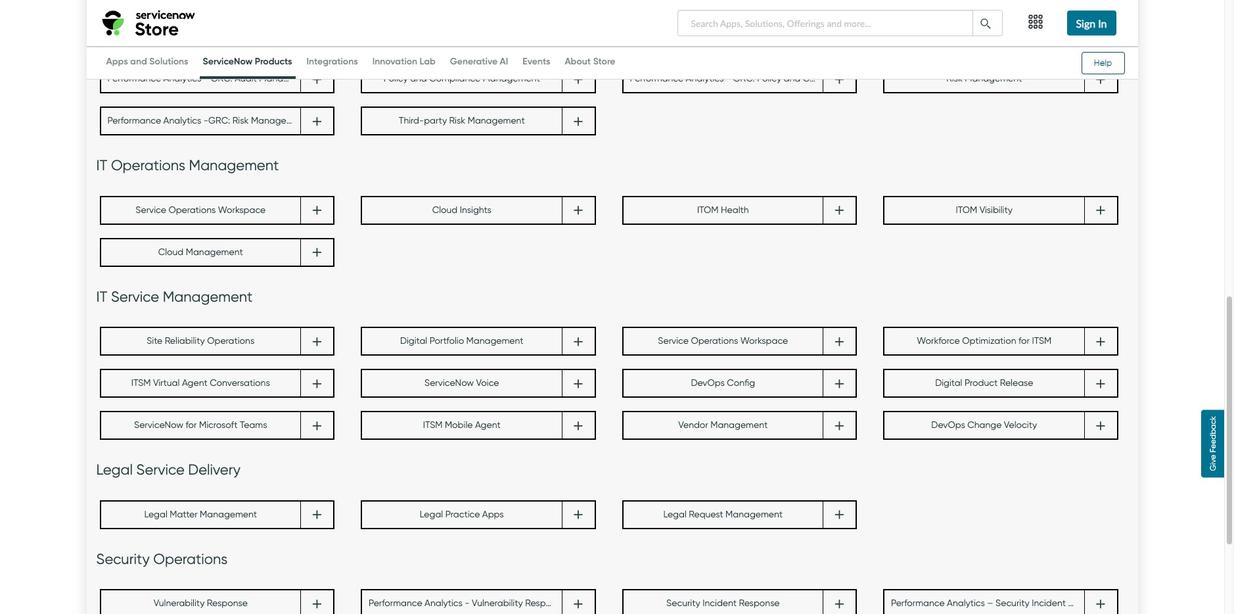 Task type: vqa. For each thing, say whether or not it's contained in the screenshot.
frameworks to the top
no



Task type: describe. For each thing, give the bounding box(es) containing it.
add image for policy and compliance management
[[574, 73, 583, 84]]

1 vulnerability from the left
[[154, 598, 205, 609]]

innovation lab
[[373, 55, 436, 67]]

audit inside button
[[235, 73, 257, 84]]

cloud management button
[[101, 239, 301, 266]]

Search Apps search field
[[678, 10, 974, 36]]

tab list containing apps and solutions
[[100, 49, 622, 79]]

innovation
[[373, 55, 418, 67]]

change
[[968, 420, 1002, 431]]

request
[[689, 509, 724, 520]]

matter
[[170, 509, 198, 520]]

service up matter
[[136, 461, 185, 479]]

1 response from the left
[[207, 598, 248, 609]]

performance analytics - vulnerability response button
[[362, 591, 566, 614]]

apps and solutions link
[[103, 55, 192, 76]]

help
[[1095, 58, 1113, 68]]

legal for legal matter management
[[144, 509, 168, 520]]

2 horizontal spatial and
[[784, 73, 801, 84]]

add image for legal request management
[[835, 509, 845, 520]]

devops config button
[[624, 370, 823, 397]]

2 incident from the left
[[1033, 598, 1067, 609]]

agent for virtual
[[182, 378, 208, 389]]

itsm virtual agent conversations button
[[101, 370, 301, 397]]

servicenow products link
[[200, 55, 296, 79]]

privacy management
[[679, 31, 768, 42]]

risk management button
[[885, 66, 1085, 92]]

business continuity management button
[[101, 24, 301, 50]]

add image for cloud management
[[313, 246, 322, 258]]

integrations
[[307, 55, 358, 67]]

add image for service operations workspace
[[835, 336, 845, 347]]

add image for itsm mobile agent
[[574, 420, 583, 431]]

cloud for cloud insights
[[433, 204, 458, 216]]

add image for itsm virtual agent conversations
[[313, 378, 322, 389]]

add image for third-party risk management
[[574, 115, 583, 127]]

itsm for itsm mobile agent
[[423, 420, 443, 431]]

service operations workspace for the topmost service operations workspace "button"
[[136, 204, 266, 216]]

for inside button
[[1019, 336, 1030, 347]]

legal practice apps button
[[362, 501, 562, 528]]

and for policy
[[410, 73, 427, 84]]

2 response from the left
[[526, 598, 566, 609]]

digital portfolio management button
[[362, 328, 562, 355]]

security for security incident response
[[667, 598, 701, 609]]

cloud insights button
[[362, 197, 562, 223]]

release
[[1001, 378, 1034, 389]]

add image for itom health
[[835, 204, 845, 216]]

privacy
[[679, 31, 709, 42]]

workforce optimization for itsm button
[[885, 328, 1085, 355]]

grc: for policy
[[734, 73, 755, 84]]

digital product release button
[[885, 370, 1085, 397]]

privacy management button
[[624, 24, 823, 50]]

legal practice apps
[[420, 509, 504, 520]]

sign in menu bar
[[1006, 0, 1139, 46]]

it operations management
[[96, 157, 279, 175]]

audit management
[[944, 31, 1026, 42]]

performance analytics - grc: policy and compliance
[[630, 73, 855, 84]]

add image for itom visibility
[[1097, 204, 1106, 216]]

in
[[1099, 17, 1108, 30]]

performance for performance analytics - grc: audit management
[[108, 73, 161, 84]]

microsoft
[[199, 420, 238, 431]]

vendor management
[[679, 420, 768, 431]]

store
[[594, 55, 616, 67]]

grc: for audit
[[211, 73, 233, 84]]

analytics for policy
[[686, 73, 724, 84]]

3 response from the left
[[739, 598, 780, 609]]

performance for performance analytics -grc: risk management
[[108, 115, 161, 127]]

devops for devops config
[[691, 378, 725, 389]]

add image for digital portfolio management
[[574, 336, 583, 347]]

analytics for audit
[[163, 73, 201, 84]]

management inside "button"
[[251, 115, 308, 127]]

about
[[565, 55, 591, 67]]

config
[[728, 378, 756, 389]]

itsm virtual agent conversations
[[131, 378, 270, 389]]

site reliability operations
[[147, 336, 255, 347]]

security for security operations
[[96, 550, 150, 568]]

- for risk
[[204, 115, 209, 127]]

generative ai link
[[447, 55, 512, 76]]

0 vertical spatial service operations workspace button
[[101, 197, 301, 223]]

2 vulnerability from the left
[[472, 598, 523, 609]]

add image for devops config
[[835, 378, 845, 389]]

digital for digital portfolio management
[[400, 336, 428, 347]]

vulnerability response
[[154, 598, 248, 609]]

visibility
[[980, 204, 1013, 216]]

add image for performance analytics - grc: audit management
[[313, 73, 322, 84]]

add image for service operations workspace
[[313, 204, 322, 216]]

add image for performance analytics - vulnerability response
[[574, 598, 583, 609]]

devops config
[[691, 378, 756, 389]]

add image for performance analytics - grc: policy and compliance
[[835, 73, 845, 84]]

it for it operations management
[[96, 157, 107, 175]]

devops change velocity
[[932, 420, 1038, 431]]

service up devops config button
[[658, 336, 689, 347]]

practice
[[446, 509, 480, 520]]

third-party risk management
[[399, 115, 525, 127]]

compliance inside the performance analytics - grc: policy and compliance button
[[803, 73, 855, 84]]

cloud management
[[158, 246, 243, 258]]

virtual
[[153, 378, 180, 389]]

sign
[[1077, 17, 1096, 30]]

generative
[[450, 55, 498, 67]]

and for apps
[[130, 55, 147, 67]]

- for audit
[[204, 73, 209, 84]]

- for response
[[465, 598, 470, 609]]

integrations link
[[304, 55, 361, 76]]

audit management button
[[885, 24, 1085, 50]]

vulnerability response button
[[101, 591, 301, 614]]

add image for workforce optimization for itsm
[[1097, 336, 1106, 347]]

add image for audit management
[[1097, 31, 1106, 42]]

add image for digital product release
[[1097, 378, 1106, 389]]

performance analytics - vulnerability response
[[369, 598, 566, 609]]

1 horizontal spatial service operations workspace button
[[624, 328, 823, 355]]

itom health button
[[624, 197, 823, 223]]

performance analytics – security incident response button
[[885, 591, 1110, 614]]

business
[[131, 31, 166, 42]]

itsm mobile agent button
[[362, 412, 562, 439]]

business continuity management
[[131, 31, 271, 42]]

lab
[[420, 55, 436, 67]]

analytics for incident
[[948, 598, 986, 609]]

add image for performance analytics -grc: risk management
[[313, 115, 322, 127]]

site reliability operations button
[[101, 328, 301, 355]]

legal request management
[[664, 509, 783, 520]]

cloud for cloud management
[[158, 246, 184, 258]]

1 policy from the left
[[384, 73, 408, 84]]

service operations workspace for rightmost service operations workspace "button"
[[658, 336, 789, 347]]



Task type: locate. For each thing, give the bounding box(es) containing it.
sign in menu item
[[1060, 0, 1126, 46]]

legal matter management
[[144, 509, 257, 520]]

devops left the config
[[691, 378, 725, 389]]

management inside 'button'
[[711, 31, 768, 42]]

servicenow for servicenow voice
[[425, 378, 474, 389]]

performance analytics - grc: audit management
[[108, 73, 317, 84]]

products
[[255, 55, 292, 67]]

workspace up the config
[[741, 336, 789, 347]]

1 vertical spatial devops
[[932, 420, 966, 431]]

2 horizontal spatial itsm
[[1033, 336, 1052, 347]]

product
[[965, 378, 998, 389]]

audit down servicenow products
[[235, 73, 257, 84]]

cloud up it service management
[[158, 246, 184, 258]]

workspace up cloud management
[[218, 204, 266, 216]]

add image for cloud insights
[[574, 204, 583, 216]]

add image for performance analytics – security incident response
[[1097, 598, 1106, 609]]

apps
[[106, 55, 128, 67], [483, 509, 504, 520]]

servicenow
[[203, 55, 253, 67], [425, 378, 474, 389], [134, 420, 184, 431]]

it
[[96, 157, 107, 175], [96, 288, 107, 306]]

0 vertical spatial itsm
[[1033, 336, 1052, 347]]

add image
[[1097, 31, 1106, 42], [835, 73, 845, 84], [1097, 73, 1106, 84], [313, 115, 322, 127], [574, 115, 583, 127], [835, 204, 845, 216], [1097, 204, 1106, 216], [574, 336, 583, 347], [835, 336, 845, 347], [1097, 336, 1106, 347], [313, 378, 322, 389], [835, 378, 845, 389], [1097, 378, 1106, 389], [574, 420, 583, 431], [835, 420, 845, 431], [313, 509, 322, 520], [835, 509, 845, 520], [313, 598, 322, 609]]

servicenow up performance analytics - grc: audit management
[[203, 55, 253, 67]]

1 vertical spatial cloud
[[158, 246, 184, 258]]

0 vertical spatial for
[[1019, 336, 1030, 347]]

add image for legal practice apps
[[574, 509, 583, 520]]

devops left "change"
[[932, 420, 966, 431]]

legal for legal request management
[[664, 509, 687, 520]]

service operations workspace up cloud management
[[136, 204, 266, 216]]

search image
[[981, 16, 992, 29]]

workforce
[[918, 336, 961, 347]]

security incident response
[[667, 598, 780, 609]]

2 horizontal spatial security
[[996, 598, 1030, 609]]

-
[[204, 73, 209, 84], [727, 73, 731, 84], [204, 115, 209, 127], [465, 598, 470, 609]]

service operations workspace
[[136, 204, 266, 216], [658, 336, 789, 347]]

add image for vendor management
[[835, 420, 845, 431]]

service operations workspace up devops config
[[658, 336, 789, 347]]

0 horizontal spatial workspace
[[218, 204, 266, 216]]

velocity
[[1005, 420, 1038, 431]]

1 itom from the left
[[698, 204, 719, 216]]

1 horizontal spatial risk
[[450, 115, 466, 127]]

devops for devops change velocity
[[932, 420, 966, 431]]

add image
[[835, 31, 845, 42], [313, 73, 322, 84], [574, 73, 583, 84], [313, 204, 322, 216], [574, 204, 583, 216], [313, 246, 322, 258], [313, 336, 322, 347], [574, 378, 583, 389], [313, 420, 322, 431], [1097, 420, 1106, 431], [574, 509, 583, 520], [574, 598, 583, 609], [835, 598, 845, 609], [1097, 598, 1106, 609]]

itsm up release at the bottom
[[1033, 336, 1052, 347]]

add image for devops change velocity
[[1097, 420, 1106, 431]]

0 vertical spatial devops
[[691, 378, 725, 389]]

audit
[[944, 31, 966, 42], [235, 73, 257, 84]]

servicenow products
[[203, 55, 292, 67]]

itom visibility button
[[885, 197, 1085, 223]]

- inside button
[[465, 598, 470, 609]]

itsm inside workforce optimization for itsm button
[[1033, 336, 1052, 347]]

0 vertical spatial service operations workspace
[[136, 204, 266, 216]]

1 vertical spatial servicenow
[[425, 378, 474, 389]]

for left microsoft
[[186, 420, 197, 431]]

innovation lab link
[[369, 55, 439, 76]]

servicenow inside button
[[425, 378, 474, 389]]

1 horizontal spatial servicenow
[[203, 55, 253, 67]]

service down 'it operations management'
[[136, 204, 166, 216]]

third-party risk management button
[[362, 108, 562, 134]]

legal for legal practice apps
[[420, 509, 443, 520]]

legal service delivery
[[96, 461, 241, 479]]

grc:
[[211, 73, 233, 84], [734, 73, 755, 84], [209, 115, 230, 127]]

incident
[[703, 598, 737, 609], [1033, 598, 1067, 609]]

1 horizontal spatial devops
[[932, 420, 966, 431]]

servicenow for microsoft teams
[[134, 420, 267, 431]]

servicenow down virtual
[[134, 420, 184, 431]]

cloud left insights
[[433, 204, 458, 216]]

workspace for the topmost service operations workspace "button"
[[218, 204, 266, 216]]

1 vertical spatial agent
[[475, 420, 501, 431]]

1 horizontal spatial workspace
[[741, 336, 789, 347]]

digital inside button
[[400, 336, 428, 347]]

0 horizontal spatial itom
[[698, 204, 719, 216]]

add image for servicenow for microsoft teams
[[313, 420, 322, 431]]

compliance
[[430, 73, 481, 84], [803, 73, 855, 84]]

security
[[96, 550, 150, 568], [667, 598, 701, 609], [996, 598, 1030, 609]]

0 horizontal spatial security
[[96, 550, 150, 568]]

1 vertical spatial itsm
[[131, 378, 151, 389]]

performance analytics – security incident response
[[892, 598, 1110, 609]]

0 horizontal spatial incident
[[703, 598, 737, 609]]

1 vertical spatial it
[[96, 288, 107, 306]]

reliability
[[165, 336, 205, 347]]

analytics inside button
[[425, 598, 463, 609]]

0 vertical spatial servicenow
[[203, 55, 253, 67]]

workspace for rightmost service operations workspace "button"
[[741, 336, 789, 347]]

grc: down performance analytics - grc: audit management
[[209, 115, 230, 127]]

workspace
[[218, 204, 266, 216], [741, 336, 789, 347]]

risk inside button
[[947, 73, 963, 84]]

analytics for response
[[425, 598, 463, 609]]

0 horizontal spatial servicenow
[[134, 420, 184, 431]]

site
[[147, 336, 163, 347]]

1 horizontal spatial policy
[[758, 73, 782, 84]]

and down "lab"
[[410, 73, 427, 84]]

itsm left virtual
[[131, 378, 151, 389]]

help button
[[1082, 52, 1126, 74]]

itsm inside button
[[131, 378, 151, 389]]

itom left the visibility
[[956, 204, 978, 216]]

–
[[988, 598, 994, 609]]

risk inside "button"
[[233, 115, 249, 127]]

add image for risk management
[[1097, 73, 1106, 84]]

apps inside 'link'
[[106, 55, 128, 67]]

management inside button
[[966, 73, 1023, 84]]

service operations workspace button up devops config
[[624, 328, 823, 355]]

0 horizontal spatial service operations workspace
[[136, 204, 266, 216]]

itom visibility
[[956, 204, 1013, 216]]

servicenow for servicenow for microsoft teams
[[134, 420, 184, 431]]

policy
[[384, 73, 408, 84], [758, 73, 782, 84]]

and inside 'link'
[[130, 55, 147, 67]]

0 horizontal spatial vulnerability
[[154, 598, 205, 609]]

1 compliance from the left
[[430, 73, 481, 84]]

agent right "mobile"
[[475, 420, 501, 431]]

policy and compliance management button
[[362, 66, 562, 92]]

itom inside itom visibility button
[[956, 204, 978, 216]]

2 it from the top
[[96, 288, 107, 306]]

for right optimization
[[1019, 336, 1030, 347]]

add image for servicenow voice
[[574, 378, 583, 389]]

risk inside button
[[450, 115, 466, 127]]

servicenow left voice
[[425, 378, 474, 389]]

digital inside button
[[936, 378, 963, 389]]

response
[[207, 598, 248, 609], [526, 598, 566, 609], [739, 598, 780, 609], [1069, 598, 1110, 609]]

it for it service management
[[96, 288, 107, 306]]

legal matter management button
[[101, 501, 301, 528]]

apps inside button
[[483, 509, 504, 520]]

service up site
[[111, 288, 159, 306]]

1 horizontal spatial itom
[[956, 204, 978, 216]]

0 vertical spatial workspace
[[218, 204, 266, 216]]

grc: inside "button"
[[209, 115, 230, 127]]

for inside button
[[186, 420, 197, 431]]

policy down privacy management 'button'
[[758, 73, 782, 84]]

audit inside button
[[944, 31, 966, 42]]

sign in button
[[1068, 11, 1117, 36]]

conversations
[[210, 378, 270, 389]]

solutions
[[149, 55, 188, 67]]

1 horizontal spatial and
[[410, 73, 427, 84]]

itsm left "mobile"
[[423, 420, 443, 431]]

itom
[[698, 204, 719, 216], [956, 204, 978, 216]]

compliance inside policy and compliance management button
[[430, 73, 481, 84]]

1 horizontal spatial service operations workspace
[[658, 336, 789, 347]]

agent for mobile
[[475, 420, 501, 431]]

0 horizontal spatial itsm
[[131, 378, 151, 389]]

performance analytics - grc: audit management button
[[101, 66, 317, 92]]

2 vertical spatial servicenow
[[134, 420, 184, 431]]

performance for performance analytics - vulnerability response
[[369, 598, 423, 609]]

0 vertical spatial cloud
[[433, 204, 458, 216]]

servicenow for servicenow products
[[203, 55, 253, 67]]

performance inside button
[[369, 598, 423, 609]]

continuity
[[168, 31, 211, 42]]

digital left product
[[936, 378, 963, 389]]

1 horizontal spatial vulnerability
[[472, 598, 523, 609]]

risk right party
[[450, 115, 466, 127]]

itom for itom health
[[698, 204, 719, 216]]

compliance down generative
[[430, 73, 481, 84]]

teams
[[240, 420, 267, 431]]

2 horizontal spatial servicenow
[[425, 378, 474, 389]]

performance inside "button"
[[108, 115, 161, 127]]

policy down innovation
[[384, 73, 408, 84]]

analytics inside "button"
[[163, 115, 201, 127]]

about store
[[565, 55, 616, 67]]

apps and solutions
[[106, 55, 188, 67]]

vendor management button
[[624, 412, 823, 439]]

0 horizontal spatial cloud
[[158, 246, 184, 258]]

performance for performance analytics – security incident response
[[892, 598, 945, 609]]

0 horizontal spatial service operations workspace button
[[101, 197, 301, 223]]

vendor
[[679, 420, 709, 431]]

1 horizontal spatial digital
[[936, 378, 963, 389]]

add image for privacy management
[[835, 31, 845, 42]]

2 horizontal spatial risk
[[947, 73, 963, 84]]

itom health
[[698, 204, 749, 216]]

1 horizontal spatial security
[[667, 598, 701, 609]]

0 horizontal spatial for
[[186, 420, 197, 431]]

1 vertical spatial digital
[[936, 378, 963, 389]]

audit up risk management
[[944, 31, 966, 42]]

2 vertical spatial itsm
[[423, 420, 443, 431]]

1 horizontal spatial compliance
[[803, 73, 855, 84]]

events
[[523, 55, 551, 67]]

1 horizontal spatial apps
[[483, 509, 504, 520]]

servicenow store home image
[[100, 7, 202, 39]]

digital for digital product release
[[936, 378, 963, 389]]

devops inside 'button'
[[932, 420, 966, 431]]

itsm inside 'itsm mobile agent' button
[[423, 420, 443, 431]]

1 vertical spatial for
[[186, 420, 197, 431]]

- for policy
[[727, 73, 731, 84]]

itsm mobile agent
[[423, 420, 501, 431]]

cloud inside button
[[158, 246, 184, 258]]

add image for site reliability operations
[[313, 336, 322, 347]]

digital left portfolio
[[400, 336, 428, 347]]

servicenow inside tab list
[[203, 55, 253, 67]]

performance analytics -grc: risk management button
[[101, 108, 308, 134]]

0 horizontal spatial risk
[[233, 115, 249, 127]]

sign in
[[1077, 17, 1108, 30]]

0 horizontal spatial apps
[[106, 55, 128, 67]]

0 horizontal spatial agent
[[182, 378, 208, 389]]

apps right practice
[[483, 509, 504, 520]]

analytics for risk
[[163, 115, 201, 127]]

workforce optimization for itsm
[[918, 336, 1052, 347]]

2 policy from the left
[[758, 73, 782, 84]]

0 vertical spatial agent
[[182, 378, 208, 389]]

itom inside itom health 'button'
[[698, 204, 719, 216]]

about store link
[[562, 55, 619, 76]]

legal for legal service delivery
[[96, 461, 133, 479]]

add image for vulnerability response
[[313, 598, 322, 609]]

help link
[[1076, 52, 1126, 74]]

mobile
[[445, 420, 473, 431]]

add image for legal matter management
[[313, 509, 322, 520]]

4 response from the left
[[1069, 598, 1110, 609]]

1 horizontal spatial itsm
[[423, 420, 443, 431]]

0 horizontal spatial digital
[[400, 336, 428, 347]]

0 horizontal spatial devops
[[691, 378, 725, 389]]

servicenow inside button
[[134, 420, 184, 431]]

agent right virtual
[[182, 378, 208, 389]]

tab list
[[100, 49, 622, 79]]

1 vertical spatial apps
[[483, 509, 504, 520]]

1 horizontal spatial agent
[[475, 420, 501, 431]]

0 horizontal spatial compliance
[[430, 73, 481, 84]]

0 vertical spatial digital
[[400, 336, 428, 347]]

apps down servicenow store home image
[[106, 55, 128, 67]]

1 horizontal spatial incident
[[1033, 598, 1067, 609]]

analytics
[[163, 73, 201, 84], [686, 73, 724, 84], [163, 115, 201, 127], [425, 598, 463, 609], [948, 598, 986, 609]]

- inside "button"
[[204, 115, 209, 127]]

service operations workspace button up cloud management
[[101, 197, 301, 223]]

security operations
[[96, 550, 228, 568]]

1 vertical spatial workspace
[[741, 336, 789, 347]]

health
[[721, 204, 749, 216]]

legal request management button
[[624, 501, 823, 528]]

operations inside site reliability operations button
[[207, 336, 255, 347]]

2 compliance from the left
[[803, 73, 855, 84]]

cloud
[[433, 204, 458, 216], [158, 246, 184, 258]]

0 vertical spatial apps
[[106, 55, 128, 67]]

cloud inside button
[[433, 204, 458, 216]]

grc: for risk
[[209, 115, 230, 127]]

devops inside button
[[691, 378, 725, 389]]

grc: down privacy management 'button'
[[734, 73, 755, 84]]

0 horizontal spatial policy
[[384, 73, 408, 84]]

risk down performance analytics - grc: audit management
[[233, 115, 249, 127]]

itom for itom visibility
[[956, 204, 978, 216]]

1 horizontal spatial audit
[[944, 31, 966, 42]]

1 horizontal spatial cloud
[[433, 204, 458, 216]]

it service management
[[96, 288, 253, 306]]

optimization
[[963, 336, 1017, 347]]

1 incident from the left
[[703, 598, 737, 609]]

management
[[214, 31, 271, 42], [711, 31, 768, 42], [969, 31, 1026, 42], [259, 73, 317, 84], [483, 73, 540, 84], [966, 73, 1023, 84], [251, 115, 308, 127], [468, 115, 525, 127], [189, 157, 279, 175], [186, 246, 243, 258], [163, 288, 253, 306], [467, 336, 524, 347], [711, 420, 768, 431], [200, 509, 257, 520], [726, 509, 783, 520]]

0 horizontal spatial audit
[[235, 73, 257, 84]]

security incident response button
[[624, 591, 823, 614]]

2 itom from the left
[[956, 204, 978, 216]]

portfolio
[[430, 336, 464, 347]]

for
[[1019, 336, 1030, 347], [186, 420, 197, 431]]

digital product release
[[936, 378, 1034, 389]]

performance for performance analytics - grc: policy and compliance
[[630, 73, 684, 84]]

digital portfolio management
[[400, 336, 524, 347]]

service
[[136, 204, 166, 216], [111, 288, 159, 306], [658, 336, 689, 347], [136, 461, 185, 479]]

0 vertical spatial audit
[[944, 31, 966, 42]]

add image for security incident response
[[835, 598, 845, 609]]

policy and compliance management
[[384, 73, 540, 84]]

1 vertical spatial audit
[[235, 73, 257, 84]]

third-
[[399, 115, 424, 127]]

itsm for itsm virtual agent conversations
[[131, 378, 151, 389]]

1 horizontal spatial for
[[1019, 336, 1030, 347]]

0 horizontal spatial and
[[130, 55, 147, 67]]

compliance down the "search apps" search box
[[803, 73, 855, 84]]

risk management
[[947, 73, 1023, 84]]

1 it from the top
[[96, 157, 107, 175]]

performance analytics - grc: policy and compliance button
[[624, 66, 855, 92]]

0 vertical spatial it
[[96, 157, 107, 175]]

grc: down servicenow products
[[211, 73, 233, 84]]

and down business
[[130, 55, 147, 67]]

and down the "search apps" search box
[[784, 73, 801, 84]]

itom left health
[[698, 204, 719, 216]]

1 vertical spatial service operations workspace button
[[624, 328, 823, 355]]

1 vertical spatial service operations workspace
[[658, 336, 789, 347]]

risk down audit management button
[[947, 73, 963, 84]]



